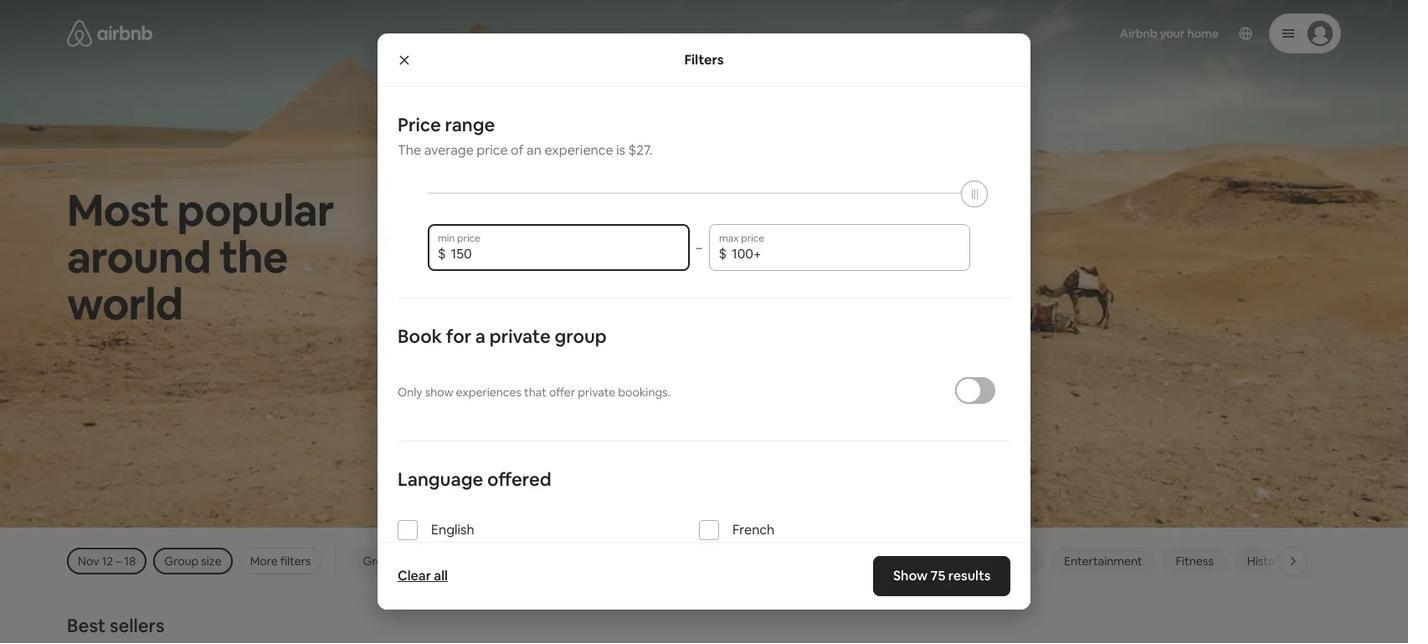 Task type: vqa. For each thing, say whether or not it's contained in the screenshot.
'Security check'
no



Task type: describe. For each thing, give the bounding box(es) containing it.
an
[[527, 141, 542, 159]]

popular
[[177, 182, 334, 238]]

results
[[948, 568, 990, 585]]

dance
[[928, 554, 963, 569]]

great for groups element
[[363, 554, 452, 569]]

drinks
[[997, 554, 1031, 569]]

price range
[[398, 113, 495, 136]]

language offered
[[398, 468, 551, 491]]

the
[[219, 229, 288, 285]]

history & culture
[[1247, 554, 1337, 569]]

show 75 results link
[[873, 557, 1010, 597]]

entertainment element
[[1064, 554, 1142, 569]]

average
[[424, 141, 474, 159]]

fitness button
[[1162, 547, 1227, 576]]

filters
[[684, 51, 724, 68]]

price
[[398, 113, 441, 136]]

0 vertical spatial private
[[490, 325, 551, 348]]

the
[[398, 141, 421, 159]]

show
[[425, 385, 453, 400]]

only
[[398, 385, 422, 400]]

entertainment button
[[1051, 547, 1156, 576]]

a
[[475, 325, 486, 348]]

best
[[67, 614, 106, 638]]

that
[[524, 385, 547, 400]]

cooking element
[[850, 554, 895, 569]]

clear all button
[[389, 560, 456, 594]]

history
[[1247, 554, 1286, 569]]

most
[[67, 182, 169, 238]]

book
[[398, 325, 442, 348]]

only show experiences that offer private bookings.
[[398, 385, 670, 400]]

$ for $ text box
[[719, 245, 727, 263]]

drinks element
[[997, 554, 1031, 569]]

offer
[[549, 385, 575, 400]]

great for groups button
[[349, 547, 466, 576]]

for for book
[[446, 325, 471, 348]]

of
[[511, 141, 524, 159]]

–
[[696, 240, 702, 255]]

language
[[398, 468, 483, 491]]

around
[[67, 229, 211, 285]]

french
[[733, 522, 775, 539]]

great
[[363, 554, 394, 569]]

$27.
[[628, 141, 653, 159]]

&
[[1288, 554, 1296, 569]]

more filters button
[[239, 548, 322, 575]]

is
[[616, 141, 625, 159]]

history & culture button
[[1234, 547, 1350, 576]]



Task type: locate. For each thing, give the bounding box(es) containing it.
bookings.
[[618, 385, 670, 400]]

drinks button
[[983, 547, 1044, 576]]

$ text field
[[732, 246, 960, 263]]

private
[[490, 325, 551, 348], [578, 385, 616, 400]]

clear all
[[398, 568, 448, 585]]

cooking button
[[836, 547, 908, 576]]

fitness
[[1176, 554, 1214, 569]]

for inside more filters "dialog"
[[446, 325, 471, 348]]

0 horizontal spatial $
[[438, 245, 446, 263]]

for inside great for groups button
[[396, 554, 412, 569]]

group
[[555, 325, 607, 348]]

world
[[67, 276, 183, 332]]

more filters
[[250, 554, 311, 569]]

for for great
[[396, 554, 412, 569]]

the average price of an experience is $27.
[[398, 141, 653, 159]]

1 horizontal spatial private
[[578, 385, 616, 400]]

show
[[893, 568, 927, 585]]

0 horizontal spatial private
[[490, 325, 551, 348]]

book for a private group
[[398, 325, 607, 348]]

history & culture element
[[1247, 554, 1337, 569]]

$ for $ text field
[[438, 245, 446, 263]]

0 vertical spatial for
[[446, 325, 471, 348]]

0 horizontal spatial for
[[396, 554, 412, 569]]

experience
[[544, 141, 613, 159]]

clear
[[398, 568, 431, 585]]

75
[[930, 568, 945, 585]]

most popular around the world
[[67, 182, 334, 332]]

1 horizontal spatial $
[[719, 245, 727, 263]]

$
[[438, 245, 446, 263], [719, 245, 727, 263]]

experiences
[[456, 385, 522, 400]]

range
[[445, 113, 495, 136]]

all
[[434, 568, 448, 585]]

more filters dialog
[[378, 33, 1031, 644]]

fitness element
[[1176, 554, 1214, 569]]

english
[[431, 522, 474, 539]]

more
[[250, 554, 278, 569]]

sellers
[[110, 614, 165, 638]]

profile element
[[850, 0, 1341, 67]]

1 $ from the left
[[438, 245, 446, 263]]

entertainment
[[1064, 554, 1142, 569]]

groups
[[415, 554, 452, 569]]

1 vertical spatial private
[[578, 385, 616, 400]]

offered
[[487, 468, 551, 491]]

2 $ from the left
[[719, 245, 727, 263]]

private right "offer"
[[578, 385, 616, 400]]

for
[[446, 325, 471, 348], [396, 554, 412, 569]]

great for groups
[[363, 554, 452, 569]]

filters
[[280, 554, 311, 569]]

dance element
[[928, 554, 963, 569]]

culture
[[1299, 554, 1337, 569]]

1 vertical spatial for
[[396, 554, 412, 569]]

show 75 results
[[893, 568, 990, 585]]

best sellers
[[67, 614, 165, 638]]

dance button
[[915, 547, 977, 576]]

price
[[477, 141, 508, 159]]

1 horizontal spatial for
[[446, 325, 471, 348]]

private right a
[[490, 325, 551, 348]]

$ text field
[[451, 246, 679, 263]]

cooking
[[850, 554, 895, 569]]



